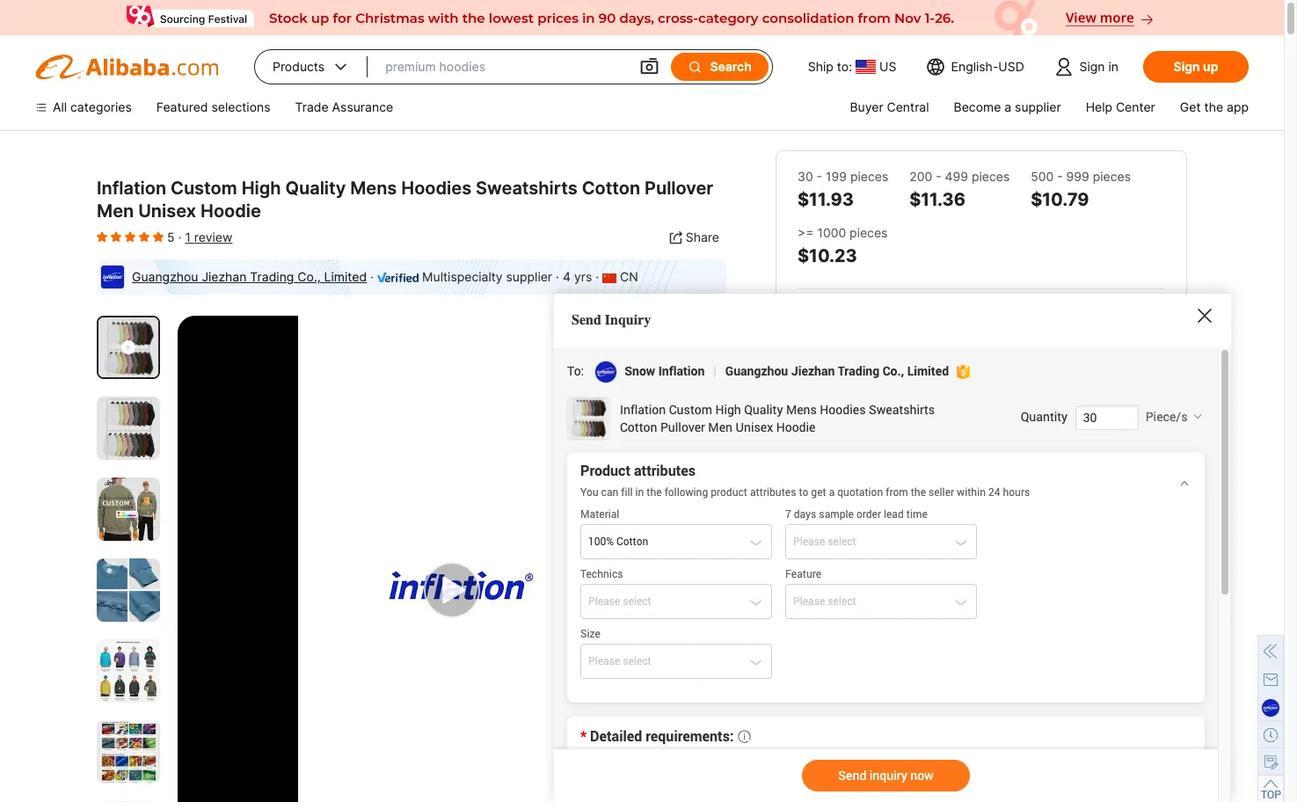 Task type: locate. For each thing, give the bounding box(es) containing it.
s link
[[798, 532, 831, 566]]

get the app
[[1181, 99, 1249, 114]]

-
[[817, 169, 823, 184], [936, 169, 942, 184], [1058, 169, 1063, 184]]

usd
[[999, 59, 1025, 74]]

2 xl
[[978, 541, 1003, 556]]

1
[[185, 230, 191, 245]]

inquiry
[[605, 312, 651, 328]]

pieces inside 500 - 999 pieces $10.79
[[1093, 169, 1132, 184]]

0 vertical spatial supplier
[[1015, 99, 1062, 114]]

$10.23
[[798, 245, 858, 267]]

1 horizontal spatial supplier
[[888, 600, 936, 615]]

m link
[[838, 532, 873, 566]]

0 horizontal spatial 5
[[167, 230, 175, 245]]

pieces inside the 200 - 499 pieces $11.36
[[972, 169, 1010, 184]]

mens
[[350, 178, 397, 199]]

 search
[[688, 59, 752, 75]]

5 right 17
[[954, 333, 963, 350]]

guangzhou jiezhan trading co., limited link
[[132, 269, 367, 284]]


[[332, 58, 350, 76]]

supplier
[[1015, 99, 1062, 114], [506, 269, 553, 284], [888, 600, 936, 615]]

>=
[[798, 225, 814, 240]]

favorites filling image
[[97, 230, 107, 244], [111, 230, 121, 244], [111, 230, 121, 244], [139, 230, 150, 244], [139, 230, 150, 244]]

english-usd
[[952, 59, 1025, 74]]

30 - 199 pieces $11.93
[[798, 169, 889, 210]]

pieces inside 30 - 199 pieces $11.93
[[851, 169, 889, 184]]

app
[[1227, 99, 1249, 114]]

1 sign from the left
[[1080, 59, 1106, 74]]


[[639, 56, 660, 77]]

0 vertical spatial printing
[[967, 333, 1019, 350]]

- right 500 at the right of the page
[[1058, 169, 1063, 184]]

sign left the in
[[1080, 59, 1106, 74]]

2 horizontal spatial supplier
[[1015, 99, 1062, 114]]

3 - from the left
[[1058, 169, 1063, 184]]

;
[[947, 333, 951, 350], [1082, 333, 1086, 350]]

pieces
[[851, 169, 889, 184], [972, 169, 1010, 184], [1093, 169, 1132, 184], [850, 225, 888, 240]]

1 horizontal spatial ;
[[1082, 333, 1086, 350]]

guangzhou
[[132, 269, 198, 284]]

sign up
[[1174, 59, 1219, 74]]

2 horizontal spatial -
[[1058, 169, 1063, 184]]

1 - from the left
[[817, 169, 823, 184]]

0 vertical spatial methods
[[1023, 333, 1082, 350]]

pieces for $10.79
[[1093, 169, 1132, 184]]

color
[[911, 333, 947, 350], [798, 365, 830, 380]]

pieces right 999
[[1093, 169, 1132, 184]]

; left select
[[1082, 333, 1086, 350]]

pieces for $11.36
[[972, 169, 1010, 184]]

0 horizontal spatial ;
[[947, 333, 951, 350]]

; right 17
[[947, 333, 951, 350]]

assurance
[[332, 99, 393, 114]]

ship to:
[[808, 59, 853, 74]]

limited
[[324, 269, 367, 284]]

1 horizontal spatial sign
[[1174, 59, 1201, 74]]

m
[[850, 541, 861, 556]]

$11.93
[[798, 189, 854, 210]]

0 horizontal spatial color
[[798, 365, 830, 380]]

guangzhou jiezhan trading co., limited
[[132, 269, 367, 284]]

1 horizontal spatial -
[[936, 169, 942, 184]]

trading
[[250, 269, 294, 284]]

supplier left '4'
[[506, 269, 553, 284]]

pieces right 499
[[972, 169, 1010, 184]]

options:
[[835, 333, 888, 350]]

1 vertical spatial methods
[[848, 437, 901, 452]]

all
[[53, 99, 67, 114]]

0 horizontal spatial sign
[[1080, 59, 1106, 74]]

printing methods
[[798, 437, 901, 452]]

inflation
[[97, 178, 166, 199]]

1 vertical spatial 5
[[954, 333, 963, 350]]

printing
[[967, 333, 1019, 350], [798, 437, 845, 452]]

supplier for multispecialty supplier
[[506, 269, 553, 284]]

pullover
[[645, 178, 714, 199]]

total options: 17 color ; 5 printing methods ; select now
[[798, 333, 1166, 350]]

sign left up
[[1174, 59, 1201, 74]]

sign for sign up
[[1174, 59, 1201, 74]]

become
[[954, 99, 1002, 114]]

featured selections
[[156, 99, 271, 114]]

4
[[563, 269, 571, 284]]

sign for sign in
[[1080, 59, 1106, 74]]

the
[[1205, 99, 1224, 114]]

buyer central
[[850, 99, 930, 114]]

500
[[1031, 169, 1054, 184]]

cn
[[620, 269, 639, 284]]

supplier inside button
[[888, 600, 936, 615]]

2 - from the left
[[936, 169, 942, 184]]

pieces for $11.93
[[851, 169, 889, 184]]


[[688, 59, 703, 75]]

color right 17
[[911, 333, 947, 350]]

central
[[887, 99, 930, 114]]

1 vertical spatial supplier
[[506, 269, 553, 284]]

to:
[[837, 59, 853, 74]]

$11.36
[[910, 189, 966, 210]]

2 sign from the left
[[1174, 59, 1201, 74]]

0 vertical spatial color
[[911, 333, 947, 350]]

- right the '30' at right
[[817, 169, 823, 184]]

5 left "1"
[[167, 230, 175, 245]]

1 vertical spatial printing
[[798, 437, 845, 452]]

supplier right a
[[1015, 99, 1062, 114]]

multispecialty supplier
[[422, 269, 553, 284]]

featured
[[156, 99, 208, 114]]

2 vertical spatial supplier
[[888, 600, 936, 615]]

favorites filling image
[[97, 230, 107, 244], [125, 230, 136, 244], [125, 230, 136, 244], [153, 230, 164, 244], [153, 230, 164, 244]]

color down the total
[[798, 365, 830, 380]]

custom
[[171, 178, 237, 199]]

cotton
[[582, 178, 641, 199]]

5
[[167, 230, 175, 245], [954, 333, 963, 350]]

send inquiry
[[572, 312, 651, 328]]

0 horizontal spatial -
[[817, 169, 823, 184]]

select now link
[[1091, 333, 1166, 350]]

methods
[[1023, 333, 1082, 350], [848, 437, 901, 452]]

share
[[686, 230, 720, 245]]

200
[[910, 169, 933, 184]]

pieces right 199
[[851, 169, 889, 184]]

categories
[[70, 99, 132, 114]]

- inside the 200 - 499 pieces $11.36
[[936, 169, 942, 184]]

hoodies
[[401, 178, 472, 199]]

supplier right "contact"
[[888, 600, 936, 615]]

pieces right 1000
[[850, 225, 888, 240]]

sign in
[[1080, 59, 1119, 74]]

- inside 30 - 199 pieces $11.93
[[817, 169, 823, 184]]

2 xl link
[[965, 532, 1016, 566]]

yrs
[[574, 269, 592, 284]]

products 
[[273, 58, 350, 76]]

buyer
[[850, 99, 884, 114]]

0 horizontal spatial supplier
[[506, 269, 553, 284]]

- right 200
[[936, 169, 942, 184]]

- inside 500 - 999 pieces $10.79
[[1058, 169, 1063, 184]]

hoodie
[[201, 201, 261, 222]]

get
[[1181, 99, 1202, 114]]



Task type: vqa. For each thing, say whether or not it's contained in the screenshot.
leftmost 10 Inches
no



Task type: describe. For each thing, give the bounding box(es) containing it.
unisex
[[138, 201, 196, 222]]

products
[[273, 59, 325, 74]]

contact
[[837, 600, 885, 615]]

in
[[1109, 59, 1119, 74]]

1 review
[[185, 230, 233, 245]]

size
[[798, 509, 823, 524]]

purchase details
[[798, 780, 925, 798]]

all categories
[[53, 99, 132, 114]]

30
[[798, 169, 814, 184]]

0 horizontal spatial methods
[[848, 437, 901, 452]]

trade assurance
[[295, 99, 393, 114]]

up
[[1204, 59, 1219, 74]]

total
[[798, 333, 831, 350]]

membership benefits
[[798, 700, 963, 718]]

xl
[[989, 541, 1003, 556]]

high
[[242, 178, 281, 199]]

$10.79
[[1031, 189, 1090, 210]]

contact supplier button
[[798, 587, 975, 629]]

supplier for contact supplier
[[888, 600, 936, 615]]

membership
[[798, 700, 896, 718]]

1 horizontal spatial 5
[[954, 333, 963, 350]]

help center
[[1086, 99, 1156, 114]]

review
[[194, 230, 233, 245]]

contact supplier
[[837, 600, 936, 615]]

sweatshirts
[[476, 178, 578, 199]]

2 ; from the left
[[1082, 333, 1086, 350]]

jiezhan
[[202, 269, 247, 284]]

>= 1000 pieces $10.23
[[798, 225, 888, 267]]

500 - 999 pieces $10.79
[[1031, 169, 1132, 210]]

co.,
[[298, 269, 321, 284]]

- for $11.36
[[936, 169, 942, 184]]

s
[[810, 541, 818, 556]]

english-
[[952, 59, 999, 74]]

quality
[[286, 178, 346, 199]]

trade
[[295, 99, 329, 114]]

now
[[1137, 333, 1166, 350]]

999
[[1067, 169, 1090, 184]]

- for $11.93
[[817, 169, 823, 184]]

1 horizontal spatial printing
[[967, 333, 1019, 350]]

pieces inside >= 1000 pieces $10.23
[[850, 225, 888, 240]]

send
[[572, 312, 602, 328]]

inflation custom high quality mens hoodies sweatshirts cotton pullover men unisex hoodie
[[97, 178, 714, 222]]

multispecialty
[[422, 269, 503, 284]]

a
[[1005, 99, 1012, 114]]

- for $10.79
[[1058, 169, 1063, 184]]

help
[[1086, 99, 1113, 114]]

play fill image
[[121, 339, 136, 357]]

4 yrs
[[563, 269, 592, 284]]

favorite image
[[678, 338, 705, 364]]

1000
[[818, 225, 847, 240]]

17
[[892, 333, 907, 350]]

search
[[710, 59, 752, 74]]

1 horizontal spatial color
[[911, 333, 947, 350]]

benefits
[[899, 700, 963, 718]]

0 horizontal spatial printing
[[798, 437, 845, 452]]

men
[[97, 201, 134, 222]]

premium hoodies text field
[[386, 51, 622, 83]]

200 - 499 pieces $11.36
[[910, 169, 1010, 210]]

select
[[1091, 333, 1134, 350]]

center
[[1117, 99, 1156, 114]]

2
[[978, 541, 985, 556]]

1 horizontal spatial methods
[[1023, 333, 1082, 350]]

1 vertical spatial color
[[798, 365, 830, 380]]

0 vertical spatial 5
[[167, 230, 175, 245]]

499
[[945, 169, 969, 184]]

selections
[[212, 99, 271, 114]]

199
[[826, 169, 847, 184]]

become a supplier
[[954, 99, 1062, 114]]

1 ; from the left
[[947, 333, 951, 350]]

us
[[880, 59, 897, 74]]

company logo image
[[100, 265, 125, 289]]

details
[[874, 780, 925, 798]]



